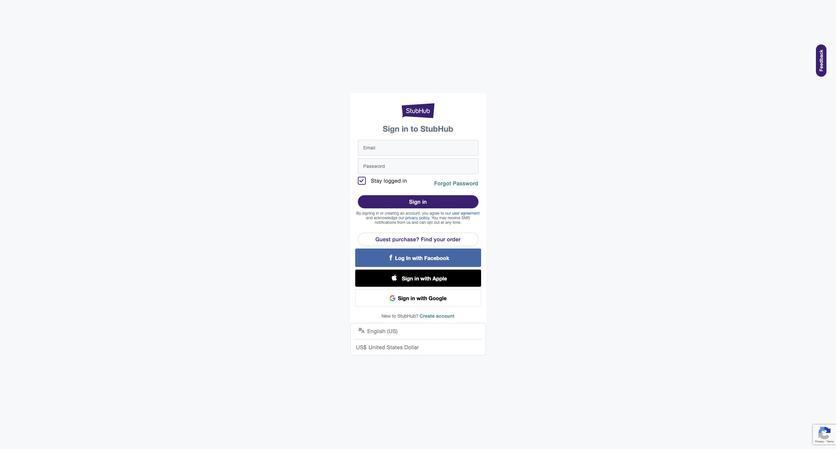 Task type: describe. For each thing, give the bounding box(es) containing it.
password
[[453, 180, 478, 187]]

create account button
[[420, 312, 455, 320]]

in for sign in
[[422, 199, 427, 205]]

stubhub?
[[397, 314, 418, 319]]

your
[[434, 236, 445, 243]]

in
[[406, 255, 411, 261]]

account,
[[406, 211, 421, 216]]

. you may receive sms notifications from us and can opt out at any time.
[[375, 216, 470, 225]]

language_20x20 image
[[358, 328, 365, 334]]

us
[[406, 220, 411, 225]]

at
[[441, 220, 444, 225]]

forgot
[[434, 180, 451, 187]]

or
[[380, 211, 384, 216]]

by signing in or creating an account, you agree to our user agreement and acknowledge our privacy policy
[[356, 211, 480, 220]]

us$ united states dollar
[[356, 345, 419, 351]]

may
[[439, 216, 447, 220]]

time.
[[453, 220, 461, 225]]

privacy policy link
[[405, 216, 429, 220]]

sign in with google button
[[355, 290, 481, 307]]

sign in with apple
[[402, 275, 447, 282]]

apple
[[433, 275, 447, 282]]

you
[[431, 216, 438, 220]]

any
[[445, 220, 452, 225]]

user
[[452, 211, 460, 216]]

feedback
[[818, 50, 824, 72]]

in for sign in to stubhub
[[402, 124, 408, 133]]

new to stubhub? create account
[[381, 313, 455, 319]]

account
[[436, 313, 455, 319]]

and inside by signing in or creating an account, you agree to our user agreement and acknowledge our privacy policy
[[366, 216, 373, 220]]

states
[[387, 345, 403, 351]]

you
[[422, 211, 428, 216]]

sign for sign in
[[409, 199, 421, 205]]

in for sign in with apple
[[414, 275, 419, 282]]

facebook
[[424, 255, 449, 261]]

user agreement link
[[452, 211, 480, 216]]

guest purchase? find your order
[[375, 236, 461, 243]]

0 horizontal spatial our
[[398, 216, 404, 220]]

new
[[381, 314, 391, 319]]

opt
[[427, 220, 433, 225]]

english (us)
[[367, 329, 398, 334]]

feedback button
[[816, 45, 826, 77]]

acknowledge
[[374, 216, 397, 220]]

english
[[367, 329, 385, 334]]

with for facebook
[[412, 255, 423, 261]]

find
[[421, 236, 432, 243]]

sign in
[[409, 199, 427, 205]]

privacy
[[405, 216, 418, 220]]

1 horizontal spatial our
[[445, 211, 451, 216]]

with for apple
[[420, 275, 431, 282]]

guest
[[375, 236, 391, 243]]

create
[[420, 313, 435, 319]]

to inside by signing in or creating an account, you agree to our user agreement and acknowledge our privacy policy
[[441, 211, 444, 216]]

(us)
[[387, 329, 398, 334]]

0 vertical spatial to
[[411, 124, 418, 133]]

in inside by signing in or creating an account, you agree to our user agreement and acknowledge our privacy policy
[[376, 211, 379, 216]]

agreement
[[461, 211, 480, 216]]



Task type: locate. For each thing, give the bounding box(es) containing it.
sign for sign in to stubhub
[[383, 124, 399, 133]]

with
[[412, 255, 423, 261], [420, 275, 431, 282], [416, 295, 427, 302]]

with inside "sign in with google" button
[[416, 295, 427, 302]]

with left apple
[[420, 275, 431, 282]]

sign in with apple button
[[355, 270, 481, 287]]

us$
[[356, 345, 367, 351]]

forgot password button
[[434, 180, 478, 188]]

to right 'agree'
[[441, 211, 444, 216]]

log in with facebook
[[395, 255, 449, 261]]

logged
[[384, 178, 401, 184]]

google
[[429, 295, 447, 302]]

1 vertical spatial to
[[441, 211, 444, 216]]

in left or
[[376, 211, 379, 216]]

sign in to stubhub
[[383, 124, 453, 133]]

with inside sign in with apple button
[[420, 275, 431, 282]]

sign for sign in with google
[[398, 295, 409, 302]]

1 horizontal spatial and
[[412, 220, 418, 225]]

sign inside "sign in with google" button
[[398, 295, 409, 302]]

and right the "us" at the left
[[412, 220, 418, 225]]

.
[[429, 216, 430, 220]]

in for sign in with google
[[411, 295, 415, 302]]

united
[[369, 345, 385, 351]]

in up new to stubhub? create account
[[411, 295, 415, 302]]

sms
[[461, 216, 470, 220]]

1 horizontal spatial to
[[411, 124, 418, 133]]

None password field
[[363, 159, 478, 174]]

dollar
[[404, 345, 419, 351]]

to right new
[[392, 314, 396, 319]]

stubhub image
[[402, 102, 434, 119]]

log in with facebook button
[[355, 249, 481, 267]]

out
[[434, 220, 440, 225]]

signing
[[362, 211, 375, 216]]

stay
[[371, 178, 382, 184]]

stubhub
[[420, 124, 453, 133]]

purchase?
[[392, 236, 419, 243]]

sign
[[383, 124, 399, 133], [409, 199, 421, 205], [402, 275, 413, 282], [398, 295, 409, 302]]

0 horizontal spatial and
[[366, 216, 373, 220]]

can
[[419, 220, 426, 225]]

receive
[[448, 216, 460, 220]]

and right by
[[366, 216, 373, 220]]

to
[[411, 124, 418, 133], [441, 211, 444, 216], [392, 314, 396, 319]]

with inside the "log in with facebook" button
[[412, 255, 423, 261]]

sign for sign in with apple
[[402, 275, 413, 282]]

2 vertical spatial with
[[416, 295, 427, 302]]

sign in button
[[358, 195, 478, 209]]

in
[[402, 124, 408, 133], [403, 178, 407, 184], [422, 199, 427, 205], [376, 211, 379, 216], [414, 275, 419, 282], [411, 295, 415, 302]]

to down stubhub image
[[411, 124, 418, 133]]

2 horizontal spatial to
[[441, 211, 444, 216]]

0 vertical spatial with
[[412, 255, 423, 261]]

our left the "us" at the left
[[398, 216, 404, 220]]

0 horizontal spatial to
[[392, 314, 396, 319]]

2 vertical spatial to
[[392, 314, 396, 319]]

in down stubhub image
[[402, 124, 408, 133]]

and inside . you may receive sms notifications from us and can opt out at any time.
[[412, 220, 418, 225]]

sign inside sign in with apple button
[[402, 275, 413, 282]]

google image
[[389, 295, 395, 301]]

log
[[395, 255, 405, 261]]

in inside button
[[414, 275, 419, 282]]

in right logged
[[403, 178, 407, 184]]

policy
[[419, 216, 429, 220]]

our left user
[[445, 211, 451, 216]]

sign inside "sign in" button
[[409, 199, 421, 205]]

notifications
[[375, 220, 396, 225]]

sign in with google
[[398, 295, 447, 302]]

to inside new to stubhub? create account
[[392, 314, 396, 319]]

by
[[356, 211, 361, 216]]

creating
[[385, 211, 399, 216]]

with for google
[[416, 295, 427, 302]]

with right in
[[412, 255, 423, 261]]

with left "google"
[[416, 295, 427, 302]]

guest purchase? find your order button
[[358, 233, 478, 246]]

stay logged in
[[371, 178, 407, 184]]

1 vertical spatial with
[[420, 275, 431, 282]]

in up "sign in with google" button
[[414, 275, 419, 282]]

an
[[400, 211, 404, 216]]

and
[[366, 216, 373, 220], [412, 220, 418, 225]]

forgot password
[[434, 180, 478, 187]]

our
[[445, 211, 451, 216], [398, 216, 404, 220]]

agree
[[430, 211, 439, 216]]

from
[[397, 220, 405, 225]]

None email field
[[363, 140, 478, 156]]

order
[[447, 236, 461, 243]]

in up you
[[422, 199, 427, 205]]



